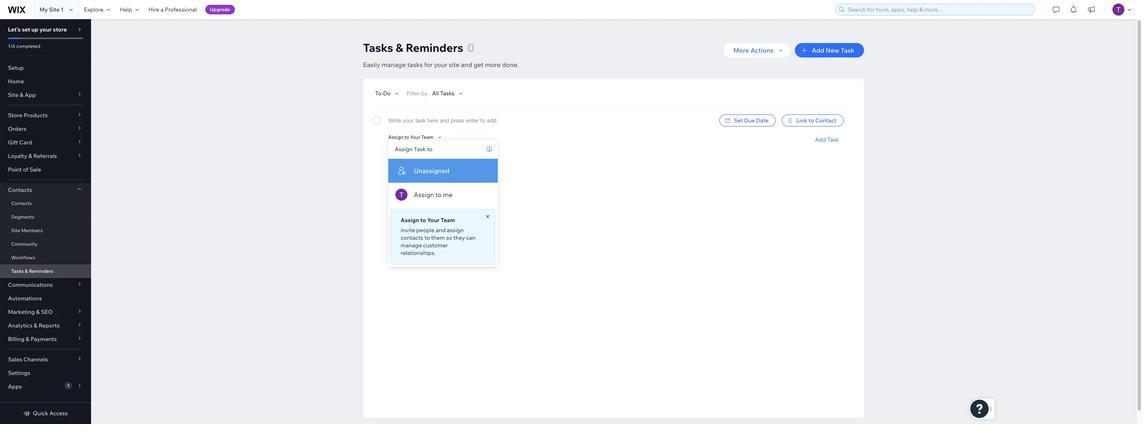 Task type: locate. For each thing, give the bounding box(es) containing it.
0 vertical spatial tasks
[[363, 41, 393, 55]]

team up assign
[[441, 217, 455, 224]]

tasks right all
[[440, 90, 455, 97]]

1 vertical spatial manage
[[401, 242, 422, 249]]

set due date button
[[720, 115, 776, 127]]

site & app
[[8, 92, 36, 99]]

point of sale
[[8, 166, 41, 173]]

and
[[461, 61, 472, 69], [436, 227, 446, 234]]

1 horizontal spatial your
[[427, 217, 440, 224]]

0 vertical spatial team
[[421, 134, 434, 140]]

0 horizontal spatial reminders
[[29, 269, 53, 275]]

your
[[40, 26, 52, 33], [434, 61, 448, 69]]

and left get at the left top of the page
[[461, 61, 472, 69]]

list box containing unassigned
[[388, 159, 498, 207]]

up
[[31, 26, 38, 33]]

0 vertical spatial 1
[[61, 6, 64, 13]]

add for add task
[[815, 136, 826, 143]]

setup
[[8, 64, 24, 72]]

your inside button
[[410, 134, 420, 140]]

home link
[[0, 75, 91, 88]]

your right for
[[434, 61, 448, 69]]

2 vertical spatial tasks
[[11, 269, 24, 275]]

quick
[[33, 410, 48, 418]]

task down the contact
[[828, 136, 839, 143]]

to left me
[[436, 191, 442, 199]]

1 vertical spatial your
[[427, 217, 440, 224]]

more actions
[[734, 46, 774, 54]]

home
[[8, 78, 24, 85]]

add inside button
[[812, 46, 825, 54]]

gift card
[[8, 139, 32, 146]]

site right my
[[49, 6, 60, 13]]

contacts inside the contacts link
[[11, 201, 32, 207]]

add for add new task
[[812, 46, 825, 54]]

1 horizontal spatial reminders
[[406, 41, 463, 55]]

1 vertical spatial task
[[828, 136, 839, 143]]

segments
[[11, 214, 34, 220]]

0 horizontal spatial your
[[40, 26, 52, 33]]

gift
[[8, 139, 18, 146]]

task right the new
[[841, 46, 855, 54]]

so
[[446, 235, 452, 242]]

hire a professional link
[[144, 0, 202, 19]]

contacts for the contacts link
[[11, 201, 32, 207]]

contacts
[[401, 235, 423, 242]]

team inside button
[[421, 134, 434, 140]]

customer
[[423, 242, 448, 249]]

your up people
[[427, 217, 440, 224]]

2 vertical spatial site
[[11, 228, 20, 234]]

to inside 'assign to your team' button
[[405, 134, 409, 140]]

assign inside button
[[388, 134, 404, 140]]

manage inside assign to your team invite people and assign contacts to them so they can manage customer relationships.
[[401, 242, 422, 249]]

quick access button
[[23, 410, 68, 418]]

tasks & reminders link
[[0, 265, 91, 279]]

and for assign
[[436, 227, 446, 234]]

and for get
[[461, 61, 472, 69]]

0 vertical spatial your
[[40, 26, 52, 33]]

team up assign task to
[[421, 134, 434, 140]]

reminders for tasks & reminders 0
[[406, 41, 463, 55]]

tasks down the 'workflows'
[[11, 269, 24, 275]]

contacts down 'point of sale'
[[8, 187, 32, 194]]

1 vertical spatial 1
[[67, 384, 69, 389]]

and up the them
[[436, 227, 446, 234]]

more
[[734, 46, 750, 54]]

my
[[40, 6, 48, 13]]

assign for assign task to
[[395, 146, 413, 153]]

a
[[161, 6, 164, 13]]

1 horizontal spatial your
[[434, 61, 448, 69]]

contacts up segments in the bottom of the page
[[11, 201, 32, 207]]

assign for assign to your team
[[388, 134, 404, 140]]

0 horizontal spatial task
[[414, 146, 426, 153]]

1 vertical spatial reminders
[[29, 269, 53, 275]]

1 vertical spatial add
[[815, 136, 826, 143]]

site down home
[[8, 92, 18, 99]]

your up assign task to
[[410, 134, 420, 140]]

Search for tools, apps, help & more... field
[[846, 4, 1033, 15]]

to inside link to contact button
[[809, 117, 814, 124]]

your for assign to your team
[[410, 134, 420, 140]]

2 horizontal spatial task
[[841, 46, 855, 54]]

add left the new
[[812, 46, 825, 54]]

contacts button
[[0, 183, 91, 197]]

gift card button
[[0, 136, 91, 149]]

reminders inside sidebar element
[[29, 269, 53, 275]]

products
[[24, 112, 48, 119]]

1 horizontal spatial and
[[461, 61, 472, 69]]

team
[[421, 134, 434, 140], [441, 217, 455, 224]]

assign down assign to your team
[[395, 146, 413, 153]]

1 down settings link
[[67, 384, 69, 389]]

help
[[120, 6, 132, 13]]

1 horizontal spatial team
[[441, 217, 455, 224]]

tasks
[[363, 41, 393, 55], [440, 90, 455, 97], [11, 269, 24, 275]]

sales
[[8, 357, 22, 364]]

task
[[841, 46, 855, 54], [828, 136, 839, 143], [414, 146, 426, 153]]

point of sale link
[[0, 163, 91, 177]]

automations
[[8, 295, 42, 303]]

unassigned
[[414, 167, 450, 175]]

0 horizontal spatial your
[[410, 134, 420, 140]]

reminders
[[406, 41, 463, 55], [29, 269, 53, 275]]

referrals
[[33, 153, 57, 160]]

add task
[[815, 136, 839, 143]]

1
[[61, 6, 64, 13], [67, 384, 69, 389]]

to down 'assign to your team' button
[[427, 146, 433, 153]]

to up assign task to
[[405, 134, 409, 140]]

seo
[[41, 309, 53, 316]]

done.
[[502, 61, 519, 69]]

0 vertical spatial contacts
[[8, 187, 32, 194]]

& inside popup button
[[28, 153, 32, 160]]

manage down contacts
[[401, 242, 422, 249]]

segments link
[[0, 211, 91, 224]]

manage left tasks
[[382, 61, 406, 69]]

marketing & seo button
[[0, 306, 91, 319]]

tasks inside tasks & reminders link
[[11, 269, 24, 275]]

sale
[[30, 166, 41, 173]]

0 vertical spatial add
[[812, 46, 825, 54]]

your right up
[[40, 26, 52, 33]]

2 horizontal spatial tasks
[[440, 90, 455, 97]]

site inside dropdown button
[[8, 92, 18, 99]]

assign up assign task to
[[388, 134, 404, 140]]

quick access
[[33, 410, 68, 418]]

to up people
[[421, 217, 426, 224]]

team inside assign to your team invite people and assign contacts to them so they can manage customer relationships.
[[441, 217, 455, 224]]

0 horizontal spatial and
[[436, 227, 446, 234]]

orders
[[8, 125, 26, 133]]

your inside assign to your team invite people and assign contacts to them so they can manage customer relationships.
[[427, 217, 440, 224]]

set
[[22, 26, 30, 33]]

1 vertical spatial team
[[441, 217, 455, 224]]

1 vertical spatial contacts
[[11, 201, 32, 207]]

1 horizontal spatial tasks
[[363, 41, 393, 55]]

0 horizontal spatial tasks
[[11, 269, 24, 275]]

analytics
[[8, 323, 32, 330]]

your inside sidebar element
[[40, 26, 52, 33]]

1 horizontal spatial 1
[[67, 384, 69, 389]]

1 inside sidebar element
[[67, 384, 69, 389]]

task down 'assign to your team' button
[[414, 146, 426, 153]]

loyalty & referrals button
[[0, 149, 91, 163]]

workflows link
[[0, 251, 91, 265]]

site members
[[11, 228, 43, 234]]

site & app button
[[0, 88, 91, 102]]

reminders up for
[[406, 41, 463, 55]]

0 vertical spatial your
[[410, 134, 420, 140]]

to right the link
[[809, 117, 814, 124]]

0 vertical spatial and
[[461, 61, 472, 69]]

assign to your team
[[388, 134, 434, 140]]

unassigned option
[[388, 159, 498, 183]]

1 right my
[[61, 6, 64, 13]]

reminders down workflows link
[[29, 269, 53, 275]]

assign left me
[[414, 191, 434, 199]]

0
[[467, 41, 475, 55]]

& inside "dropdown button"
[[34, 323, 37, 330]]

1 vertical spatial site
[[8, 92, 18, 99]]

easily
[[363, 61, 380, 69]]

and inside assign to your team invite people and assign contacts to them so they can manage customer relationships.
[[436, 227, 446, 234]]

assign task to
[[395, 146, 433, 153]]

add new task
[[812, 46, 855, 54]]

manage
[[382, 61, 406, 69], [401, 242, 422, 249]]

tasks & reminders
[[11, 269, 53, 275]]

reminders for tasks & reminders
[[29, 269, 53, 275]]

they
[[454, 235, 465, 242]]

your
[[410, 134, 420, 140], [427, 217, 440, 224]]

add down link to contact
[[815, 136, 826, 143]]

0 vertical spatial task
[[841, 46, 855, 54]]

assign up invite
[[401, 217, 419, 224]]

professional
[[165, 6, 197, 13]]

1 vertical spatial and
[[436, 227, 446, 234]]

1 horizontal spatial task
[[828, 136, 839, 143]]

my site 1
[[40, 6, 64, 13]]

add
[[812, 46, 825, 54], [815, 136, 826, 143]]

to
[[809, 117, 814, 124], [405, 134, 409, 140], [427, 146, 433, 153], [436, 191, 442, 199], [421, 217, 426, 224], [425, 235, 430, 242]]

team for assign to your team
[[421, 134, 434, 140]]

contacts inside contacts popup button
[[8, 187, 32, 194]]

marketing & seo
[[8, 309, 53, 316]]

assign
[[447, 227, 464, 234]]

2 vertical spatial task
[[414, 146, 426, 153]]

task for assign task to
[[414, 146, 426, 153]]

billing
[[8, 336, 24, 343]]

contact
[[816, 117, 837, 124]]

0 vertical spatial reminders
[[406, 41, 463, 55]]

sidebar element
[[0, 19, 91, 425]]

to-
[[375, 90, 383, 97]]

0 horizontal spatial team
[[421, 134, 434, 140]]

site down segments in the bottom of the page
[[11, 228, 20, 234]]

add task button
[[815, 136, 839, 143]]

let's
[[8, 26, 21, 33]]

list box
[[388, 159, 498, 207]]

setup link
[[0, 61, 91, 75]]

tasks up easily
[[363, 41, 393, 55]]

task for add task
[[828, 136, 839, 143]]

1 vertical spatial tasks
[[440, 90, 455, 97]]



Task type: vqa. For each thing, say whether or not it's contained in the screenshot.
Free related to Closeby - Store Locator
no



Task type: describe. For each thing, give the bounding box(es) containing it.
tasks for tasks & reminders
[[11, 269, 24, 275]]

communications
[[8, 282, 53, 289]]

& for site & app
[[20, 92, 23, 99]]

more
[[485, 61, 501, 69]]

0 horizontal spatial 1
[[61, 6, 64, 13]]

& for marketing & seo
[[36, 309, 40, 316]]

assign inside assign to your team invite people and assign contacts to them so they can manage customer relationships.
[[401, 217, 419, 224]]

payments
[[31, 336, 57, 343]]

of
[[23, 166, 28, 173]]

for
[[424, 61, 433, 69]]

billing & payments
[[8, 336, 57, 343]]

team for assign to your team invite people and assign contacts to them so they can manage customer relationships.
[[441, 217, 455, 224]]

filter by:
[[407, 90, 429, 97]]

marketing
[[8, 309, 35, 316]]

to-do
[[375, 90, 391, 97]]

hire
[[149, 6, 159, 13]]

can
[[466, 235, 476, 242]]

tasks for tasks & reminders 0
[[363, 41, 393, 55]]

sales channels button
[[0, 353, 91, 367]]

loyalty & referrals
[[8, 153, 57, 160]]

due
[[744, 117, 755, 124]]

filter
[[407, 90, 420, 97]]

all
[[432, 90, 439, 97]]

upgrade button
[[205, 5, 235, 14]]

to for assign to your team invite people and assign contacts to them so they can manage customer relationships.
[[421, 217, 426, 224]]

to for assign to your team
[[405, 134, 409, 140]]

contacts for contacts popup button
[[8, 187, 32, 194]]

site for site & app
[[8, 92, 18, 99]]

Write your task here and press enter to add. text field
[[388, 115, 714, 135]]

communications button
[[0, 279, 91, 292]]

assign for assign to me
[[414, 191, 434, 199]]

them
[[431, 235, 445, 242]]

settings link
[[0, 367, 91, 380]]

let's set up your store
[[8, 26, 67, 33]]

add new task button
[[795, 43, 864, 58]]

& for billing & payments
[[26, 336, 29, 343]]

& for tasks & reminders
[[25, 269, 28, 275]]

loyalty
[[8, 153, 27, 160]]

help button
[[115, 0, 144, 19]]

people
[[417, 227, 435, 234]]

site
[[449, 61, 460, 69]]

channels
[[24, 357, 48, 364]]

to-do button
[[375, 90, 400, 97]]

assign to your team invite people and assign contacts to them so they can manage customer relationships.
[[401, 217, 476, 257]]

workflows
[[11, 255, 35, 261]]

members
[[21, 228, 43, 234]]

upgrade
[[210, 6, 230, 12]]

settings
[[8, 370, 30, 377]]

1/6
[[8, 43, 15, 49]]

point
[[8, 166, 22, 173]]

store products button
[[0, 109, 91, 122]]

tasks & reminders 0
[[363, 41, 475, 55]]

easily manage tasks for your site and get more done.
[[363, 61, 519, 69]]

your for assign to your team invite people and assign contacts to them so they can manage customer relationships.
[[427, 217, 440, 224]]

by:
[[421, 90, 429, 97]]

to for assign to me
[[436, 191, 442, 199]]

orders button
[[0, 122, 91, 136]]

card
[[19, 139, 32, 146]]

explore
[[84, 6, 103, 13]]

assign to me
[[414, 191, 453, 199]]

site for site members
[[11, 228, 20, 234]]

site members link
[[0, 224, 91, 238]]

sales channels
[[8, 357, 48, 364]]

to down people
[[425, 235, 430, 242]]

store
[[8, 112, 22, 119]]

community
[[11, 241, 38, 247]]

apps
[[8, 384, 22, 391]]

actions
[[751, 46, 774, 54]]

new
[[826, 46, 840, 54]]

contacts link
[[0, 197, 91, 211]]

do
[[383, 90, 391, 97]]

to for link to contact
[[809, 117, 814, 124]]

date
[[757, 117, 769, 124]]

me
[[443, 191, 453, 199]]

& for tasks & reminders 0
[[396, 41, 403, 55]]

assign to your team button
[[388, 134, 443, 141]]

task inside button
[[841, 46, 855, 54]]

more actions button
[[724, 43, 791, 58]]

& for loyalty & referrals
[[28, 153, 32, 160]]

app
[[25, 92, 36, 99]]

access
[[49, 410, 68, 418]]

all tasks
[[432, 90, 455, 97]]

set due date
[[734, 117, 769, 124]]

set
[[734, 117, 743, 124]]

0 vertical spatial manage
[[382, 61, 406, 69]]

community link
[[0, 238, 91, 251]]

analytics & reports button
[[0, 319, 91, 333]]

all tasks button
[[432, 90, 464, 97]]

1 vertical spatial your
[[434, 61, 448, 69]]

billing & payments button
[[0, 333, 91, 347]]

& for analytics & reports
[[34, 323, 37, 330]]

hire a professional
[[149, 6, 197, 13]]

1/6 completed
[[8, 43, 40, 49]]

automations link
[[0, 292, 91, 306]]

0 vertical spatial site
[[49, 6, 60, 13]]



